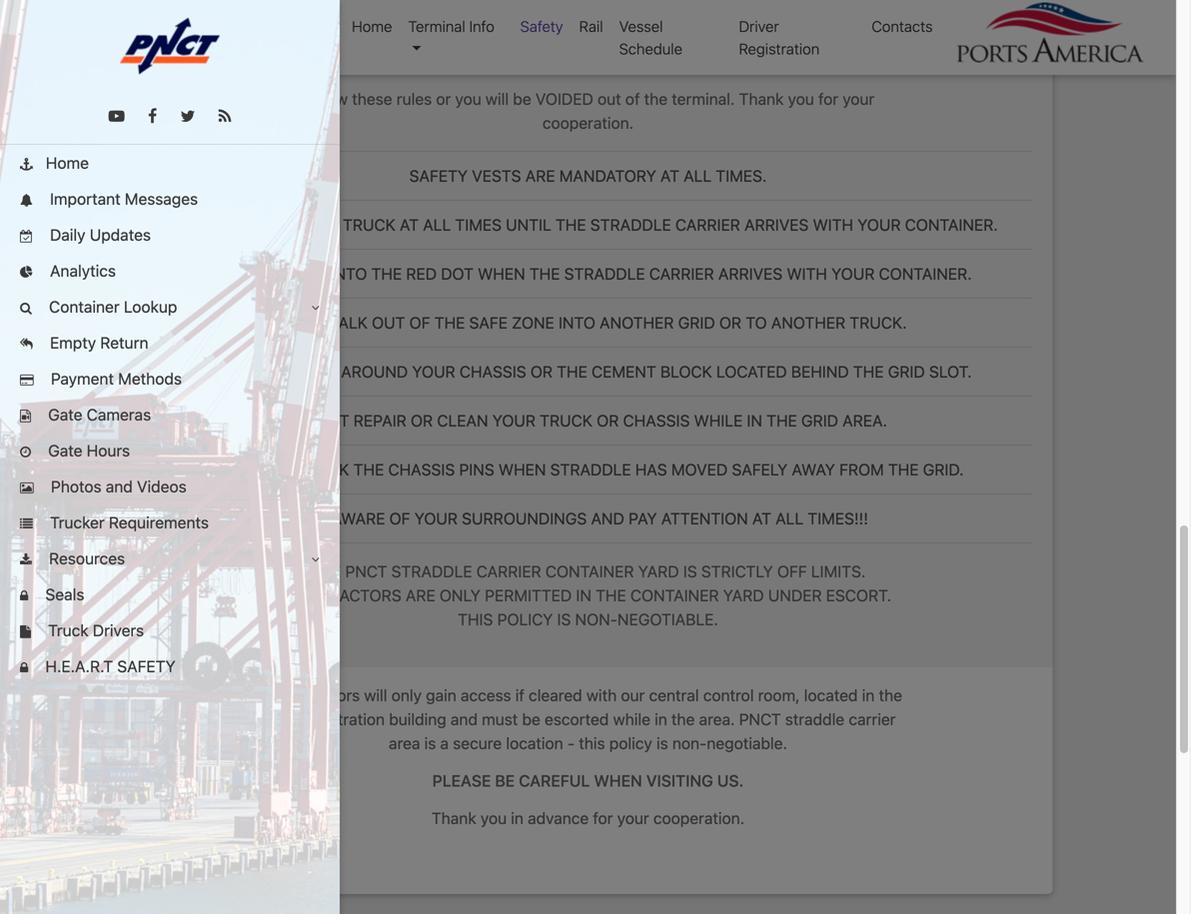 Task type: describe. For each thing, give the bounding box(es) containing it.
0 horizontal spatial and
[[285, 264, 318, 283]]

gate hours link
[[0, 433, 340, 469]]

reply all image
[[20, 338, 33, 351]]

driver registration link
[[731, 7, 864, 68]]

truck
[[48, 621, 89, 640]]

1 vertical spatial cooperation.
[[653, 809, 745, 828]]

2 vertical spatial grid
[[801, 411, 838, 430]]

the left safe
[[434, 313, 465, 332]]

vessel schedule
[[619, 17, 683, 57]]

step out and onto the red dot when the straddle carrier arrives with your container.
[[204, 264, 972, 283]]

area.
[[843, 411, 887, 430]]

safety link
[[512, 7, 571, 45]]

quick
[[20, 17, 59, 35]]

trucker requirements link
[[0, 505, 340, 541]]

terminal.
[[672, 89, 735, 108]]

contacts
[[872, 17, 933, 35]]

rail link
[[571, 7, 611, 45]]

rules
[[397, 89, 432, 108]]

or left clean
[[411, 411, 433, 430]]

1 vertical spatial of
[[389, 509, 410, 528]]

1 horizontal spatial yard
[[723, 586, 764, 605]]

do
[[289, 411, 312, 430]]

until
[[506, 215, 551, 234]]

drivers
[[93, 621, 144, 640]]

youtube play image
[[109, 108, 125, 124]]

are
[[406, 586, 435, 605]]

contractors inside the pnct straddle carrier container yard is strictly off limits. contractors are only permitted in the container yard under escort. this policy is non-negotiable.
[[285, 586, 401, 605]]

around
[[341, 362, 408, 381]]

cameras
[[87, 405, 151, 424]]

1 vertical spatial safety
[[117, 657, 176, 676]]

lock image
[[20, 590, 28, 603]]

container lookup
[[45, 297, 177, 316]]

anchor image
[[20, 158, 33, 171]]

or right on
[[315, 362, 337, 381]]

cement
[[592, 362, 656, 381]]

please be careful when visiting us.
[[432, 771, 744, 790]]

home link for safety link
[[344, 7, 400, 45]]

1 vertical spatial grid
[[888, 362, 925, 381]]

0 horizontal spatial chassis
[[388, 460, 455, 479]]

the pnct straddle carrier container yard is strictly off limits. contractors are only permitted in the container yard under escort. this policy is non-negotiable.
[[285, 562, 891, 629]]

administration
[[280, 710, 385, 729]]

container. for step out and onto the red dot when the straddle carrier arrives with your container.
[[879, 264, 972, 283]]

visiting
[[646, 771, 713, 790]]

or
[[436, 89, 451, 108]]

methods
[[118, 369, 182, 388]]

messages
[[125, 189, 198, 208]]

aware
[[331, 509, 385, 528]]

angle down image
[[312, 302, 320, 315]]

are
[[525, 166, 555, 185]]

facebook image
[[148, 108, 157, 124]]

do not repair or clean your truck or chassis while in the grid area.
[[289, 411, 887, 430]]

the inside the pnct straddle carrier container yard is strictly off limits. contractors are only permitted in the container yard under escort. this policy is non-negotiable.
[[596, 586, 626, 605]]

will inside contractors will only gain access if cleared with our central control room, located in the administration building and must be escorted while in the area. pnct straddle carrier area is a secure location - this policy is non-negotiable.
[[364, 686, 387, 705]]

photos
[[51, 477, 102, 496]]

central
[[649, 686, 699, 705]]

the down the central
[[671, 710, 695, 729]]

search image
[[20, 302, 32, 315]]

1 vertical spatial and
[[591, 509, 624, 528]]

rss image
[[219, 108, 231, 124]]

out
[[598, 89, 621, 108]]

0 vertical spatial safety
[[409, 166, 468, 185]]

at for mandatory
[[660, 166, 679, 185]]

credit card image
[[20, 374, 34, 387]]

permitted
[[485, 586, 572, 605]]

area
[[389, 734, 420, 753]]

2 horizontal spatial at
[[752, 509, 771, 528]]

empty
[[50, 333, 96, 352]]

1 vertical spatial when
[[499, 460, 546, 479]]

in left advance
[[511, 809, 524, 828]]

of
[[625, 89, 640, 108]]

safety
[[520, 17, 563, 35]]

vests
[[472, 166, 521, 185]]

your inside follow these rules or you will be voided out of the terminal. thank you for your cooperation.
[[843, 89, 875, 108]]

gate for gate hours
[[48, 441, 82, 460]]

grid.
[[923, 460, 964, 479]]

located
[[804, 686, 858, 705]]

twitter image
[[180, 108, 195, 124]]

policy inside the pnct straddle carrier container yard is strictly off limits. contractors are only permitted in the container yard under escort. this policy is non-negotiable.
[[497, 610, 553, 629]]

at for truck
[[400, 215, 419, 234]]

location
[[506, 734, 563, 753]]

the right the lock
[[353, 460, 384, 479]]

2 another from the left
[[771, 313, 846, 332]]

with
[[586, 686, 617, 705]]

the right the in
[[767, 411, 797, 430]]

escorted
[[545, 710, 609, 729]]

remain
[[178, 215, 237, 234]]

not
[[316, 411, 349, 430]]

h.e.a.r.t
[[45, 657, 113, 676]]

home link for daily updates link
[[0, 145, 340, 181]]

contractors will only gain access if cleared with our central control room, located in the administration building and must be escorted while in the area. pnct straddle carrier area is a secure location - this policy is non-negotiable.
[[274, 686, 902, 753]]

off
[[777, 562, 807, 581]]

safe
[[469, 313, 508, 332]]

contractors inside contractors will only gain access if cleared with our central control room, located in the administration building and must be escorted while in the area. pnct straddle carrier area is a secure location - this policy is non-negotiable.
[[274, 686, 360, 705]]

the right 'until'
[[556, 215, 586, 234]]

advance
[[528, 809, 589, 828]]

empty return link
[[0, 325, 340, 361]]

or down "zone"
[[530, 362, 553, 381]]

secure
[[453, 734, 502, 753]]

only inside the pnct straddle carrier container yard is strictly off limits. contractors are only permitted in the container yard under escort. this policy is non-negotiable.
[[440, 586, 481, 605]]

0 vertical spatial straddle
[[347, 32, 501, 70]]

and inside contractors will only gain access if cleared with our central control room, located in the administration building and must be escorted while in the area. pnct straddle carrier area is a secure location - this policy is non-negotiable.
[[451, 710, 478, 729]]

angle down image
[[312, 554, 320, 566]]

step
[[204, 264, 243, 283]]

truck drivers link
[[0, 613, 340, 649]]

registration
[[739, 40, 820, 57]]

file image
[[20, 626, 31, 639]]

lock image
[[20, 662, 28, 675]]

please
[[432, 771, 491, 790]]

is up visiting
[[657, 734, 668, 753]]

vessel schedule link
[[611, 7, 731, 68]]

list image
[[20, 518, 33, 531]]

times.
[[716, 166, 767, 185]]

0 horizontal spatial be
[[308, 509, 327, 528]]

1 vertical spatial be
[[495, 771, 515, 790]]

all for times.
[[684, 166, 712, 185]]

daily updates
[[46, 225, 151, 244]]

1 horizontal spatial truck
[[540, 411, 593, 430]]

while
[[694, 411, 743, 430]]

thank inside follow these rules or you will be voided out of the terminal. thank you for your cooperation.
[[739, 89, 784, 108]]

pnct inside contractors will only gain access if cleared with our central control room, located in the administration building and must be escorted while in the area. pnct straddle carrier area is a secure location - this policy is non-negotiable.
[[739, 710, 781, 729]]

sit
[[259, 362, 283, 381]]

resources
[[45, 549, 125, 568]]

carrier for until
[[675, 215, 740, 234]]

non- inside contractors will only gain access if cleared with our central control room, located in the administration building and must be escorted while in the area. pnct straddle carrier area is a secure location - this policy is non-negotiable.
[[672, 734, 707, 753]]

rail
[[579, 17, 603, 35]]

carrier inside the pnct straddle carrier container yard is strictly off limits. contractors are only permitted in the container yard under escort. this policy is non-negotiable.
[[476, 562, 541, 581]]

the left red
[[371, 264, 402, 283]]

be inside contractors will only gain access if cleared with our central control room, located in the administration building and must be escorted while in the area. pnct straddle carrier area is a secure location - this policy is non-negotiable.
[[522, 710, 540, 729]]

all for times
[[423, 215, 451, 234]]

building
[[389, 710, 446, 729]]

0 vertical spatial chassis
[[460, 362, 526, 381]]

escort.
[[826, 586, 891, 605]]

on
[[287, 362, 310, 381]]

0 vertical spatial when
[[478, 264, 525, 283]]

daily
[[50, 225, 86, 244]]

located
[[716, 362, 787, 381]]

0 vertical spatial carrier
[[508, 32, 632, 70]]

to
[[746, 313, 767, 332]]

strictly
[[701, 562, 773, 581]]

1 vertical spatial container
[[630, 586, 719, 605]]

or down the cement
[[597, 411, 619, 430]]



Task type: locate. For each thing, give the bounding box(es) containing it.
container down strictly
[[630, 586, 719, 605]]

0 vertical spatial be
[[308, 509, 327, 528]]

-
[[567, 734, 575, 753]]

arrives up to
[[718, 264, 783, 283]]

links
[[63, 17, 99, 35]]

gate for gate cameras
[[48, 405, 82, 424]]

1 horizontal spatial your
[[843, 89, 875, 108]]

gate cameras link
[[0, 397, 340, 433]]

negotiable. inside contractors will only gain access if cleared with our central control room, located in the administration building and must be escorted while in the area. pnct straddle carrier area is a secure location - this policy is non-negotiable.
[[707, 734, 787, 753]]

0 vertical spatial container.
[[905, 215, 998, 234]]

in inside the pnct straddle carrier container yard is strictly off limits. contractors are only permitted in the container yard under escort. this policy is non-negotiable.
[[576, 586, 591, 605]]

0 horizontal spatial pnct
[[345, 562, 387, 581]]

1 gate from the top
[[48, 405, 82, 424]]

0 horizontal spatial out
[[247, 264, 281, 283]]

1 vertical spatial straddle
[[391, 562, 472, 581]]

analytics
[[46, 261, 116, 280]]

0 vertical spatial all
[[684, 166, 712, 185]]

or left the lock
[[281, 460, 303, 479]]

at down safely
[[752, 509, 771, 528]]

0 horizontal spatial another
[[600, 313, 674, 332]]

1 another from the left
[[600, 313, 674, 332]]

policy inside contractors will only gain access if cleared with our central control room, located in the administration building and must be escorted while in the area. pnct straddle carrier area is a secure location - this policy is non-negotiable.
[[609, 734, 652, 753]]

gate inside 'link'
[[48, 405, 82, 424]]

straddle for when
[[564, 264, 645, 283]]

thank down please
[[432, 809, 476, 828]]

home link up messages
[[0, 145, 340, 181]]

attention
[[661, 509, 748, 528]]

safety vests are mandatory at all times.
[[409, 166, 767, 185]]

quick links
[[20, 17, 99, 35]]

from
[[839, 460, 884, 479]]

for inside follow these rules or you will be voided out of the terminal. thank you for your cooperation.
[[818, 89, 838, 108]]

and
[[285, 264, 318, 283], [591, 509, 624, 528]]

and left the pay
[[591, 509, 624, 528]]

1 horizontal spatial policy
[[609, 734, 652, 753]]

unlock
[[212, 460, 277, 479]]

important
[[50, 189, 121, 208]]

0 horizontal spatial all
[[423, 215, 451, 234]]

your down please be careful when visiting us.
[[617, 809, 649, 828]]

0 vertical spatial with
[[813, 215, 853, 234]]

1 vertical spatial chassis
[[623, 411, 690, 430]]

be left aware
[[308, 509, 327, 528]]

policy down while
[[609, 734, 652, 753]]

when right dot
[[478, 264, 525, 283]]

be
[[308, 509, 327, 528], [495, 771, 515, 790]]

2 gate from the top
[[48, 441, 82, 460]]

straddle up rules
[[347, 32, 501, 70]]

0 vertical spatial non-
[[575, 610, 617, 629]]

straddle carrier operations
[[347, 32, 829, 70]]

0 vertical spatial your
[[843, 89, 875, 108]]

the down into
[[557, 362, 587, 381]]

0 horizontal spatial safety
[[117, 657, 176, 676]]

times
[[455, 215, 502, 234]]

if
[[515, 686, 525, 705]]

pnct inside the pnct straddle carrier container yard is strictly off limits. contractors are only permitted in the container yard under escort. this policy is non-negotiable.
[[345, 562, 387, 581]]

empty return
[[46, 333, 148, 352]]

0 horizontal spatial only
[[391, 686, 422, 705]]

payment methods link
[[0, 361, 340, 397]]

videos
[[137, 477, 187, 496]]

grid left slot.
[[888, 362, 925, 381]]

a
[[440, 734, 449, 753]]

this
[[579, 734, 605, 753]]

1 horizontal spatial out
[[372, 313, 405, 332]]

photos and videos link
[[0, 469, 340, 505]]

clean
[[437, 411, 488, 430]]

return
[[100, 333, 148, 352]]

1 vertical spatial carrier
[[476, 562, 541, 581]]

home up these
[[352, 17, 392, 35]]

0 horizontal spatial policy
[[497, 610, 553, 629]]

only inside contractors will only gain access if cleared with our central control room, located in the administration building and must be escorted while in the area. pnct straddle carrier area is a secure location - this policy is non-negotiable.
[[391, 686, 422, 705]]

gate cameras
[[44, 405, 151, 424]]

0 vertical spatial gate
[[48, 405, 82, 424]]

h.e.a.r.t safety link
[[0, 649, 340, 684]]

arrives for remain inside your truck at all times until the straddle carrier arrives with your container.
[[744, 215, 809, 234]]

for down the driver registration 'link'
[[818, 89, 838, 108]]

0 vertical spatial straddle
[[590, 215, 671, 234]]

home link
[[344, 7, 400, 45], [0, 145, 340, 181]]

0 vertical spatial grid
[[678, 313, 715, 332]]

1 vertical spatial your
[[617, 809, 649, 828]]

0 vertical spatial be
[[513, 89, 531, 108]]

1 vertical spatial be
[[522, 710, 540, 729]]

thank you in advance for your cooperation.
[[432, 809, 745, 828]]

important messages
[[46, 189, 198, 208]]

cleared
[[529, 686, 582, 705]]

the up "zone"
[[529, 264, 560, 283]]

photo image
[[20, 482, 34, 495]]

when right pins
[[499, 460, 546, 479]]

arrives for step out and onto the red dot when the straddle carrier arrives with your container.
[[718, 264, 783, 283]]

is down permitted
[[557, 610, 571, 629]]

cooperation. down out
[[542, 113, 634, 132]]

slot.
[[929, 362, 972, 381]]

gate up photos
[[48, 441, 82, 460]]

this
[[458, 610, 493, 629]]

chassis up 'has'
[[623, 411, 690, 430]]

truck drivers
[[44, 621, 144, 640]]

the inside follow these rules or you will be voided out of the terminal. thank you for your cooperation.
[[644, 89, 668, 108]]

times!!!
[[808, 509, 868, 528]]

all
[[684, 166, 712, 185], [423, 215, 451, 234], [776, 509, 804, 528]]

1 vertical spatial truck
[[540, 411, 593, 430]]

0 horizontal spatial and
[[106, 477, 133, 496]]

policy down permitted
[[497, 610, 553, 629]]

straddle up never walk out of the safe zone into another grid or to another truck.
[[564, 264, 645, 283]]

the
[[644, 89, 668, 108], [596, 586, 626, 605], [879, 686, 902, 705], [671, 710, 695, 729]]

carrier for when
[[649, 264, 714, 283]]

pnct
[[345, 562, 387, 581], [739, 710, 781, 729]]

0 vertical spatial negotiable.
[[617, 610, 718, 629]]

0 vertical spatial cooperation.
[[542, 113, 634, 132]]

cooperation. inside follow these rules or you will be voided out of the terminal. thank you for your cooperation.
[[542, 113, 634, 132]]

1 horizontal spatial another
[[771, 313, 846, 332]]

at up red
[[400, 215, 419, 234]]

us.
[[717, 771, 744, 790]]

0 vertical spatial container
[[545, 562, 634, 581]]

you down registration
[[788, 89, 814, 108]]

straddle up are
[[391, 562, 472, 581]]

safety down the truck drivers link
[[117, 657, 176, 676]]

1 horizontal spatial non-
[[672, 734, 707, 753]]

0 vertical spatial thank
[[739, 89, 784, 108]]

carrier
[[675, 215, 740, 234], [649, 264, 714, 283]]

while
[[613, 710, 650, 729]]

mandatory
[[559, 166, 656, 185]]

will inside follow these rules or you will be voided out of the terminal. thank you for your cooperation.
[[486, 89, 509, 108]]

straddle inside the pnct straddle carrier container yard is strictly off limits. contractors are only permitted in the container yard under escort. this policy is non-negotiable.
[[391, 562, 472, 581]]

0 vertical spatial home
[[352, 17, 392, 35]]

1 horizontal spatial will
[[486, 89, 509, 108]]

1 vertical spatial for
[[593, 809, 613, 828]]

0 horizontal spatial home
[[46, 153, 89, 172]]

non- down area.
[[672, 734, 707, 753]]

chassis
[[460, 362, 526, 381], [623, 411, 690, 430], [388, 460, 455, 479]]

grid left area.
[[801, 411, 838, 430]]

pnct right the
[[345, 562, 387, 581]]

1 horizontal spatial grid
[[801, 411, 838, 430]]

file movie o image
[[20, 410, 31, 423]]

pins
[[459, 460, 494, 479]]

0 horizontal spatial home link
[[0, 145, 340, 181]]

vessel
[[619, 17, 663, 35]]

2 vertical spatial all
[[776, 509, 804, 528]]

chassis left pins
[[388, 460, 455, 479]]

1 vertical spatial will
[[364, 686, 387, 705]]

1 horizontal spatial pnct
[[739, 710, 781, 729]]

straddle for until
[[590, 215, 671, 234]]

will up administration
[[364, 686, 387, 705]]

inside
[[241, 215, 291, 234]]

home up important
[[46, 153, 89, 172]]

safety
[[409, 166, 468, 185], [117, 657, 176, 676]]

1 vertical spatial home
[[46, 153, 89, 172]]

calendar check o image
[[20, 230, 33, 243]]

our
[[621, 686, 645, 705]]

non- inside the pnct straddle carrier container yard is strictly off limits. contractors are only permitted in the container yard under escort. this policy is non-negotiable.
[[575, 610, 617, 629]]

all left the times.
[[684, 166, 712, 185]]

gate inside "link"
[[48, 441, 82, 460]]

walk
[[324, 313, 368, 332]]

and up angle down icon
[[285, 264, 318, 283]]

thank down registration
[[739, 89, 784, 108]]

1 vertical spatial only
[[391, 686, 422, 705]]

2 horizontal spatial chassis
[[623, 411, 690, 430]]

trucker
[[50, 513, 105, 532]]

1 horizontal spatial never
[[269, 313, 320, 332]]

payment
[[51, 369, 114, 388]]

never up on
[[269, 313, 320, 332]]

0 horizontal spatial your
[[617, 809, 649, 828]]

carrier
[[849, 710, 896, 729]]

truck up onto
[[343, 215, 396, 234]]

only up 'this'
[[440, 586, 481, 605]]

container
[[545, 562, 634, 581], [630, 586, 719, 605]]

you right or
[[455, 89, 481, 108]]

0 horizontal spatial yard
[[638, 562, 679, 581]]

safety left vests on the left top
[[409, 166, 468, 185]]

0 horizontal spatial truck
[[343, 215, 396, 234]]

quick links link
[[20, 15, 108, 60]]

out right the walk
[[372, 313, 405, 332]]

1 vertical spatial contractors
[[274, 686, 360, 705]]

the right behind
[[853, 362, 884, 381]]

0 horizontal spatial grid
[[678, 313, 715, 332]]

operations
[[638, 32, 829, 70]]

in
[[747, 411, 762, 430]]

truck up unlock or lock the chassis pins when straddle  has moved safely away from the grid.
[[540, 411, 593, 430]]

never for never sit on or around your chassis or the cement block located behind the grid slot.
[[204, 362, 255, 381]]

download image
[[20, 554, 32, 567]]

out right step
[[247, 264, 281, 283]]

0 horizontal spatial thank
[[432, 809, 476, 828]]

1 horizontal spatial at
[[660, 166, 679, 185]]

1 vertical spatial with
[[787, 264, 827, 283]]

gate down 'payment'
[[48, 405, 82, 424]]

be aware of your surroundings and pay attention at all times!!!
[[308, 509, 868, 528]]

1 vertical spatial out
[[372, 313, 405, 332]]

room,
[[758, 686, 800, 705]]

carrier up block at the top right of page
[[649, 264, 714, 283]]

another up the cement
[[600, 313, 674, 332]]

0 vertical spatial policy
[[497, 610, 553, 629]]

access
[[461, 686, 511, 705]]

follow these rules or you will be voided out of the terminal. thank you for your cooperation.
[[302, 89, 875, 132]]

pie chart image
[[20, 266, 33, 279]]

contractors up administration
[[274, 686, 360, 705]]

grid up block at the top right of page
[[678, 313, 715, 332]]

straddle down the "mandatory"
[[590, 215, 671, 234]]

yard down the pay
[[638, 562, 679, 581]]

of right aware
[[389, 509, 410, 528]]

with for step out and onto the red dot when the straddle carrier arrives with your container.
[[787, 264, 827, 283]]

when down this
[[594, 771, 642, 790]]

for down please be careful when visiting us.
[[593, 809, 613, 828]]

repair
[[353, 411, 407, 430]]

0 vertical spatial only
[[440, 586, 481, 605]]

1 horizontal spatial and
[[451, 710, 478, 729]]

behind
[[791, 362, 849, 381]]

h.e.a.r.t safety
[[41, 657, 176, 676]]

your
[[295, 215, 339, 234], [858, 215, 901, 234], [831, 264, 875, 283], [412, 362, 455, 381], [492, 411, 536, 430], [414, 509, 458, 528]]

1 vertical spatial home link
[[0, 145, 340, 181]]

1 vertical spatial policy
[[609, 734, 652, 753]]

control
[[703, 686, 754, 705]]

is left strictly
[[683, 562, 697, 581]]

1 horizontal spatial and
[[591, 509, 624, 528]]

1 vertical spatial thank
[[432, 809, 476, 828]]

follow
[[302, 89, 348, 108]]

1 vertical spatial non-
[[672, 734, 707, 753]]

bell image
[[20, 194, 33, 207]]

of
[[409, 313, 430, 332], [389, 509, 410, 528]]

is left a
[[424, 734, 436, 753]]

1 horizontal spatial cooperation.
[[653, 809, 745, 828]]

the left grid.
[[888, 460, 919, 479]]

grid
[[678, 313, 715, 332], [888, 362, 925, 381], [801, 411, 838, 430]]

all left times
[[423, 215, 451, 234]]

1 vertical spatial straddle
[[564, 264, 645, 283]]

0 vertical spatial of
[[409, 313, 430, 332]]

lookup
[[124, 297, 177, 316]]

area.
[[699, 710, 735, 729]]

negotiable. inside the pnct straddle carrier container yard is strictly off limits. contractors are only permitted in the container yard under escort. this policy is non-negotiable.
[[617, 610, 718, 629]]

0 vertical spatial and
[[285, 264, 318, 283]]

1 horizontal spatial be
[[495, 771, 515, 790]]

truck
[[343, 215, 396, 234], [540, 411, 593, 430]]

chassis down safe
[[460, 362, 526, 381]]

clock o image
[[20, 446, 31, 459]]

0 vertical spatial for
[[818, 89, 838, 108]]

of down red
[[409, 313, 430, 332]]

the up carrier
[[879, 686, 902, 705]]

non- up with on the bottom of the page
[[575, 610, 617, 629]]

pnct down room,
[[739, 710, 781, 729]]

2 vertical spatial when
[[594, 771, 642, 790]]

the right the of
[[644, 89, 668, 108]]

under
[[768, 586, 822, 605]]

never left sit
[[204, 362, 255, 381]]

in up carrier
[[862, 686, 875, 705]]

your
[[843, 89, 875, 108], [617, 809, 649, 828]]

your down contacts link
[[843, 89, 875, 108]]

contractors down the
[[285, 586, 401, 605]]

yard down strictly
[[723, 586, 764, 605]]

home
[[352, 17, 392, 35], [46, 153, 89, 172]]

home link up these
[[344, 7, 400, 45]]

1 vertical spatial and
[[451, 710, 478, 729]]

carrier down the times.
[[675, 215, 740, 234]]

these
[[352, 89, 392, 108]]

1 vertical spatial container.
[[879, 264, 972, 283]]

and up "secure"
[[451, 710, 478, 729]]

container down 'be aware of your surroundings and pay attention at all times!!!'
[[545, 562, 634, 581]]

only up building
[[391, 686, 422, 705]]

1 vertical spatial pnct
[[739, 710, 781, 729]]

at right the "mandatory"
[[660, 166, 679, 185]]

negotiable. down area.
[[707, 734, 787, 753]]

the down 'be aware of your surroundings and pay attention at all times!!!'
[[596, 586, 626, 605]]

driver registration
[[739, 17, 820, 57]]

has
[[635, 460, 667, 479]]

be up location
[[522, 710, 540, 729]]

you down please
[[481, 809, 507, 828]]

0 horizontal spatial for
[[593, 809, 613, 828]]

0 vertical spatial arrives
[[744, 215, 809, 234]]

0 vertical spatial will
[[486, 89, 509, 108]]

0 horizontal spatial non-
[[575, 610, 617, 629]]

be inside follow these rules or you will be voided out of the terminal. thank you for your cooperation.
[[513, 89, 531, 108]]

1 horizontal spatial for
[[818, 89, 838, 108]]

arrives down the times.
[[744, 215, 809, 234]]

0 vertical spatial pnct
[[345, 562, 387, 581]]

2 vertical spatial straddle
[[550, 460, 631, 479]]

negotiable. up the central
[[617, 610, 718, 629]]

container. for remain inside your truck at all times until the straddle carrier arrives with your container.
[[905, 215, 998, 234]]

never for never walk out of the safe zone into another grid or to another truck.
[[269, 313, 320, 332]]

in down the central
[[655, 710, 667, 729]]

all left times!!!
[[776, 509, 804, 528]]

1 vertical spatial at
[[400, 215, 419, 234]]

in right permitted
[[576, 586, 591, 605]]

important messages link
[[0, 181, 340, 217]]

1 horizontal spatial home
[[352, 17, 392, 35]]

or left to
[[719, 313, 741, 332]]

cooperation. down visiting
[[653, 809, 745, 828]]

with for remain inside your truck at all times until the straddle carrier arrives with your container.
[[813, 215, 853, 234]]

0 vertical spatial out
[[247, 264, 281, 283]]

be left voided
[[513, 89, 531, 108]]

0 horizontal spatial will
[[364, 686, 387, 705]]

0 vertical spatial never
[[269, 313, 320, 332]]

remain inside your truck at all times until the straddle carrier arrives with your container.
[[178, 215, 998, 234]]

0 vertical spatial yard
[[638, 562, 679, 581]]

2 vertical spatial at
[[752, 509, 771, 528]]

will right or
[[486, 89, 509, 108]]

onto
[[322, 264, 367, 283]]

0 vertical spatial and
[[106, 477, 133, 496]]

for
[[818, 89, 838, 108], [593, 809, 613, 828]]



Task type: vqa. For each thing, say whether or not it's contained in the screenshot.
$1.1
no



